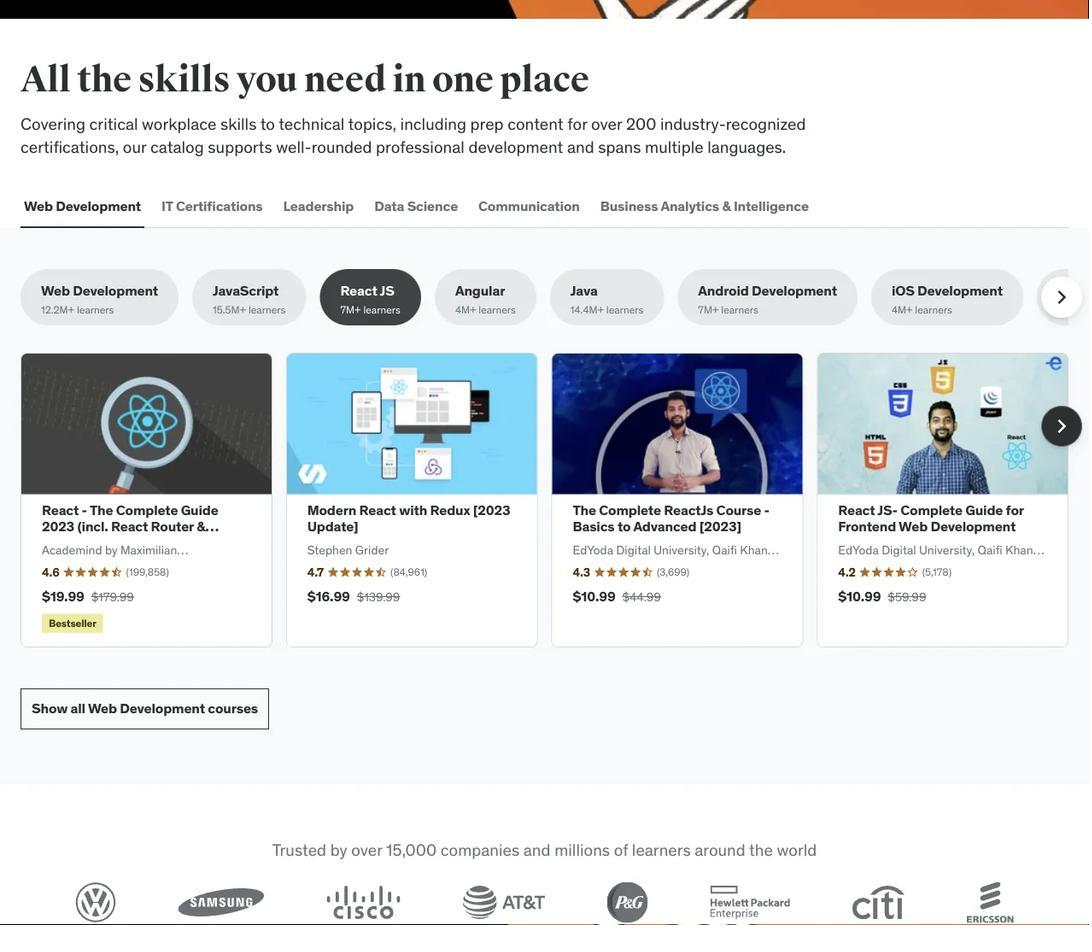 Task type: vqa. For each thing, say whether or not it's contained in the screenshot.


Task type: describe. For each thing, give the bounding box(es) containing it.
complete inside react js- complete guide for frontend web development
[[901, 501, 963, 519]]

hewlett packard enterprise logo image
[[710, 885, 790, 920]]

angular
[[455, 282, 505, 299]]

trusted by over 15,000 companies and millions of learners around the world
[[272, 840, 817, 860]]

the complete reactjs course - basics to advanced [2023] link
[[573, 501, 770, 535]]

our
[[123, 136, 146, 157]]

volkswagen logo image
[[75, 882, 116, 923]]

it certifications button
[[158, 185, 266, 226]]

procter & gamble logo image
[[607, 882, 648, 923]]

ios development 4m+ learners
[[892, 282, 1003, 316]]

multiple
[[645, 136, 704, 157]]

it
[[162, 197, 173, 214]]

communication button
[[475, 185, 583, 226]]

frontend
[[838, 518, 896, 535]]

js-
[[878, 501, 898, 519]]

[2023
[[473, 501, 510, 519]]

15.5m+
[[213, 303, 246, 316]]

web inside web development 12.2m+ learners
[[41, 282, 70, 299]]

4m+ inside ios development 4m+ learners
[[892, 303, 913, 316]]

cisco logo image
[[326, 885, 401, 920]]

react js- complete guide for frontend web development
[[838, 501, 1024, 535]]

web development
[[24, 197, 141, 214]]

all the skills you need in one place
[[21, 57, 589, 101]]

[2023]
[[699, 518, 741, 535]]

java
[[571, 282, 598, 299]]

redux
[[430, 501, 470, 519]]

all
[[70, 700, 85, 717]]

js
[[380, 282, 394, 299]]

the inside react - the complete guide 2023 (incl. react router & redux)
[[90, 501, 113, 519]]

show all web development courses
[[32, 700, 258, 717]]

to inside covering critical workplace skills to technical topics, including prep content for over 200 industry-recognized certifications, our catalog supports well-rounded professional development and spans multiple languages.
[[260, 113, 275, 134]]

(incl.
[[77, 518, 108, 535]]

javascript 15.5m+ learners
[[213, 282, 286, 316]]

leadership
[[283, 197, 354, 214]]

0 vertical spatial the
[[77, 57, 131, 101]]

7m+ for react js
[[340, 303, 361, 316]]

css
[[1057, 282, 1085, 299]]

react right (incl.
[[111, 518, 148, 535]]

covering
[[21, 113, 85, 134]]

12.2m+
[[41, 303, 74, 316]]

over inside covering critical workplace skills to technical topics, including prep content for over 200 industry-recognized certifications, our catalog supports well-rounded professional development and spans multiple languages.
[[591, 113, 622, 134]]

analytics
[[661, 197, 719, 214]]

learners inside angular 4m+ learners
[[479, 303, 516, 316]]

java 14.4m+ learners
[[571, 282, 644, 316]]

css 9m+ le
[[1057, 282, 1089, 316]]

14.4m+
[[571, 303, 604, 316]]

business analytics & intelligence
[[600, 197, 809, 214]]

learners inside react js 7m+ learners
[[363, 303, 401, 316]]

course
[[716, 501, 761, 519]]

supports
[[208, 136, 272, 157]]

topics,
[[348, 113, 396, 134]]

learners inside javascript 15.5m+ learners
[[248, 303, 286, 316]]

update]
[[307, 518, 358, 535]]

learners inside web development 12.2m+ learners
[[77, 303, 114, 316]]

android development 7m+ learners
[[698, 282, 837, 316]]

need
[[304, 57, 386, 101]]

web inside show all web development courses link
[[88, 700, 117, 717]]

certifications
[[176, 197, 263, 214]]

data science button
[[371, 185, 461, 226]]

modern react with redux [2023 update]
[[307, 501, 510, 535]]

business
[[600, 197, 658, 214]]

react for react js- complete guide for frontend web development
[[838, 501, 875, 519]]

web development 12.2m+ learners
[[41, 282, 158, 316]]

learners inside android development 7m+ learners
[[721, 303, 758, 316]]

4m+ inside angular 4m+ learners
[[455, 303, 476, 316]]

communication
[[478, 197, 580, 214]]

react - the complete guide 2023 (incl. react router & redux)
[[42, 501, 218, 551]]

& inside react - the complete guide 2023 (incl. react router & redux)
[[197, 518, 205, 535]]

and inside covering critical workplace skills to technical topics, including prep content for over 200 industry-recognized certifications, our catalog supports well-rounded professional development and spans multiple languages.
[[567, 136, 594, 157]]

basics
[[573, 518, 615, 535]]

complete inside the complete reactjs course - basics to advanced [2023]
[[599, 501, 661, 519]]

ios
[[892, 282, 915, 299]]

trusted
[[272, 840, 326, 860]]

next image for the carousel element
[[1048, 413, 1076, 440]]

spans
[[598, 136, 641, 157]]

by
[[330, 840, 347, 860]]

for inside covering critical workplace skills to technical topics, including prep content for over 200 industry-recognized certifications, our catalog supports well-rounded professional development and spans multiple languages.
[[567, 113, 587, 134]]

covering critical workplace skills to technical topics, including prep content for over 200 industry-recognized certifications, our catalog supports well-rounded professional development and spans multiple languages.
[[21, 113, 806, 157]]

0 vertical spatial skills
[[138, 57, 230, 101]]

samsung logo image
[[178, 888, 264, 917]]

react for react - the complete guide 2023 (incl. react router & redux)
[[42, 501, 79, 519]]

reactjs
[[664, 501, 714, 519]]

15,000
[[386, 840, 437, 860]]

all
[[21, 57, 71, 101]]

leadership button
[[280, 185, 357, 226]]

redux)
[[42, 534, 86, 551]]

data
[[374, 197, 404, 214]]

business analytics & intelligence button
[[597, 185, 812, 226]]



Task type: locate. For each thing, give the bounding box(es) containing it.
the left world at the right
[[749, 840, 773, 860]]

complete right js-
[[901, 501, 963, 519]]

complete left reactjs
[[599, 501, 661, 519]]

0 horizontal spatial for
[[567, 113, 587, 134]]

to inside the complete reactjs course - basics to advanced [2023]
[[618, 518, 631, 535]]

1 horizontal spatial the
[[749, 840, 773, 860]]

complete right (incl.
[[116, 501, 178, 519]]

guide inside react js- complete guide for frontend web development
[[966, 501, 1003, 519]]

over up spans on the right of the page
[[591, 113, 622, 134]]

1 vertical spatial for
[[1006, 501, 1024, 519]]

web right js-
[[899, 518, 928, 535]]

science
[[407, 197, 458, 214]]

certifications,
[[21, 136, 119, 157]]

skills inside covering critical workplace skills to technical topics, including prep content for over 200 industry-recognized certifications, our catalog supports well-rounded professional development and spans multiple languages.
[[220, 113, 257, 134]]

learners
[[77, 303, 114, 316], [248, 303, 286, 316], [363, 303, 401, 316], [479, 303, 516, 316], [606, 303, 644, 316], [721, 303, 758, 316], [915, 303, 952, 316], [632, 840, 691, 860]]

development inside button
[[56, 197, 141, 214]]

1 guide from the left
[[181, 501, 218, 519]]

millions
[[555, 840, 610, 860]]

development for web development
[[56, 197, 141, 214]]

web development button
[[21, 185, 144, 226]]

react
[[340, 282, 377, 299], [42, 501, 79, 519], [359, 501, 396, 519], [838, 501, 875, 519], [111, 518, 148, 535]]

200
[[626, 113, 656, 134]]

industry-
[[660, 113, 726, 134]]

0 horizontal spatial complete
[[116, 501, 178, 519]]

advanced
[[633, 518, 697, 535]]

javascript
[[213, 282, 279, 299]]

1 vertical spatial next image
[[1048, 413, 1076, 440]]

le
[[1081, 303, 1089, 316]]

4m+ down 'ios'
[[892, 303, 913, 316]]

show
[[32, 700, 68, 717]]

well-
[[276, 136, 312, 157]]

4m+
[[455, 303, 476, 316], [892, 303, 913, 316]]

ericsson logo image
[[967, 882, 1014, 923]]

0 horizontal spatial and
[[524, 840, 551, 860]]

& right router
[[197, 518, 205, 535]]

1 vertical spatial and
[[524, 840, 551, 860]]

place
[[500, 57, 589, 101]]

2 7m+ from the left
[[698, 303, 719, 316]]

with
[[399, 501, 427, 519]]

in
[[393, 57, 426, 101]]

1 7m+ from the left
[[340, 303, 361, 316]]

web inside web development button
[[24, 197, 53, 214]]

prep
[[470, 113, 504, 134]]

skills up the workplace
[[138, 57, 230, 101]]

& right 'analytics'
[[722, 197, 731, 214]]

next image for topic filters element on the top
[[1048, 284, 1076, 311]]

1 horizontal spatial guide
[[966, 501, 1003, 519]]

the complete reactjs course - basics to advanced [2023]
[[573, 501, 770, 535]]

show all web development courses link
[[21, 688, 269, 729]]

0 horizontal spatial the
[[90, 501, 113, 519]]

0 vertical spatial over
[[591, 113, 622, 134]]

development
[[56, 197, 141, 214], [73, 282, 158, 299], [752, 282, 837, 299], [918, 282, 1003, 299], [931, 518, 1016, 535], [120, 700, 205, 717]]

development for android development 7m+ learners
[[752, 282, 837, 299]]

9m+
[[1057, 303, 1079, 316]]

1 horizontal spatial 7m+
[[698, 303, 719, 316]]

development for web development 12.2m+ learners
[[73, 282, 158, 299]]

1 vertical spatial skills
[[220, 113, 257, 134]]

0 vertical spatial to
[[260, 113, 275, 134]]

over right "by"
[[351, 840, 382, 860]]

web
[[24, 197, 53, 214], [41, 282, 70, 299], [899, 518, 928, 535], [88, 700, 117, 717]]

0 horizontal spatial over
[[351, 840, 382, 860]]

0 horizontal spatial &
[[197, 518, 205, 535]]

react left with
[[359, 501, 396, 519]]

- right course
[[764, 501, 770, 519]]

web inside react js- complete guide for frontend web development
[[899, 518, 928, 535]]

web up 12.2m+
[[41, 282, 70, 299]]

intelligence
[[734, 197, 809, 214]]

react inside react js 7m+ learners
[[340, 282, 377, 299]]

for
[[567, 113, 587, 134], [1006, 501, 1024, 519]]

complete inside react - the complete guide 2023 (incl. react router & redux)
[[116, 501, 178, 519]]

to right basics
[[618, 518, 631, 535]]

1 vertical spatial &
[[197, 518, 205, 535]]

react for react js 7m+ learners
[[340, 282, 377, 299]]

companies
[[441, 840, 520, 860]]

1 horizontal spatial 4m+
[[892, 303, 913, 316]]

1 vertical spatial the
[[749, 840, 773, 860]]

modern
[[307, 501, 356, 519]]

0 vertical spatial next image
[[1048, 284, 1076, 311]]

languages.
[[708, 136, 786, 157]]

- right 2023
[[82, 501, 87, 519]]

2 4m+ from the left
[[892, 303, 913, 316]]

1 horizontal spatial complete
[[599, 501, 661, 519]]

0 vertical spatial &
[[722, 197, 731, 214]]

modern react with redux [2023 update] link
[[307, 501, 510, 535]]

att&t logo image
[[462, 885, 545, 920]]

carousel element
[[21, 353, 1082, 647]]

web down certifications,
[[24, 197, 53, 214]]

1 horizontal spatial -
[[764, 501, 770, 519]]

1 horizontal spatial over
[[591, 113, 622, 134]]

technical
[[279, 113, 345, 134]]

react - the complete guide 2023 (incl. react router & redux) link
[[42, 501, 219, 551]]

7m+
[[340, 303, 361, 316], [698, 303, 719, 316]]

recognized
[[726, 113, 806, 134]]

learners inside java 14.4m+ learners
[[606, 303, 644, 316]]

critical
[[89, 113, 138, 134]]

professional
[[376, 136, 465, 157]]

2 guide from the left
[[966, 501, 1003, 519]]

web right the all
[[88, 700, 117, 717]]

1 horizontal spatial the
[[573, 501, 596, 519]]

react up redux)
[[42, 501, 79, 519]]

& inside button
[[722, 197, 731, 214]]

0 horizontal spatial -
[[82, 501, 87, 519]]

react js 7m+ learners
[[340, 282, 401, 316]]

development inside web development 12.2m+ learners
[[73, 282, 158, 299]]

0 horizontal spatial 4m+
[[455, 303, 476, 316]]

4m+ down angular
[[455, 303, 476, 316]]

0 horizontal spatial 7m+
[[340, 303, 361, 316]]

of
[[614, 840, 628, 860]]

2 next image from the top
[[1048, 413, 1076, 440]]

0 horizontal spatial to
[[260, 113, 275, 134]]

1 vertical spatial over
[[351, 840, 382, 860]]

7m+ inside android development 7m+ learners
[[698, 303, 719, 316]]

0 horizontal spatial the
[[77, 57, 131, 101]]

1 the from the left
[[90, 501, 113, 519]]

next image
[[1048, 284, 1076, 311], [1048, 413, 1076, 440]]

0 vertical spatial and
[[567, 136, 594, 157]]

topic filters element
[[21, 269, 1089, 325]]

-
[[82, 501, 87, 519], [764, 501, 770, 519]]

react left js
[[340, 282, 377, 299]]

2023
[[42, 518, 74, 535]]

- inside the complete reactjs course - basics to advanced [2023]
[[764, 501, 770, 519]]

2 complete from the left
[[599, 501, 661, 519]]

content
[[508, 113, 564, 134]]

development
[[469, 136, 563, 157]]

2 the from the left
[[573, 501, 596, 519]]

for inside react js- complete guide for frontend web development
[[1006, 501, 1024, 519]]

complete
[[116, 501, 178, 519], [599, 501, 661, 519], [901, 501, 963, 519]]

rounded
[[312, 136, 372, 157]]

2 - from the left
[[764, 501, 770, 519]]

workplace
[[142, 113, 216, 134]]

react js- complete guide for frontend web development link
[[838, 501, 1024, 535]]

7m+ inside react js 7m+ learners
[[340, 303, 361, 316]]

guide
[[181, 501, 218, 519], [966, 501, 1003, 519]]

the inside the complete reactjs course - basics to advanced [2023]
[[573, 501, 596, 519]]

and left millions
[[524, 840, 551, 860]]

3 complete from the left
[[901, 501, 963, 519]]

next image inside the carousel element
[[1048, 413, 1076, 440]]

1 horizontal spatial and
[[567, 136, 594, 157]]

react inside modern react with redux [2023 update]
[[359, 501, 396, 519]]

1 horizontal spatial &
[[722, 197, 731, 214]]

over
[[591, 113, 622, 134], [351, 840, 382, 860]]

7m+ for android development
[[698, 303, 719, 316]]

around
[[695, 840, 746, 860]]

development inside react js- complete guide for frontend web development
[[931, 518, 1016, 535]]

and left spans on the right of the page
[[567, 136, 594, 157]]

world
[[777, 840, 817, 860]]

- inside react - the complete guide 2023 (incl. react router & redux)
[[82, 501, 87, 519]]

one
[[432, 57, 494, 101]]

the up critical
[[77, 57, 131, 101]]

guide inside react - the complete guide 2023 (incl. react router & redux)
[[181, 501, 218, 519]]

the right 2023
[[90, 501, 113, 519]]

android
[[698, 282, 749, 299]]

router
[[151, 518, 194, 535]]

1 vertical spatial to
[[618, 518, 631, 535]]

1 complete from the left
[[116, 501, 178, 519]]

0 vertical spatial for
[[567, 113, 587, 134]]

to up 'supports'
[[260, 113, 275, 134]]

2 horizontal spatial complete
[[901, 501, 963, 519]]

it certifications
[[162, 197, 263, 214]]

development inside ios development 4m+ learners
[[918, 282, 1003, 299]]

react left js-
[[838, 501, 875, 519]]

citi logo image
[[852, 885, 905, 920]]

learners inside ios development 4m+ learners
[[915, 303, 952, 316]]

the
[[77, 57, 131, 101], [749, 840, 773, 860]]

courses
[[208, 700, 258, 717]]

and
[[567, 136, 594, 157], [524, 840, 551, 860]]

angular 4m+ learners
[[455, 282, 516, 316]]

&
[[722, 197, 731, 214], [197, 518, 205, 535]]

1 horizontal spatial to
[[618, 518, 631, 535]]

1 4m+ from the left
[[455, 303, 476, 316]]

1 horizontal spatial for
[[1006, 501, 1024, 519]]

data science
[[374, 197, 458, 214]]

including
[[400, 113, 466, 134]]

react inside react js- complete guide for frontend web development
[[838, 501, 875, 519]]

development inside android development 7m+ learners
[[752, 282, 837, 299]]

next image inside topic filters element
[[1048, 284, 1076, 311]]

development for ios development 4m+ learners
[[918, 282, 1003, 299]]

you
[[236, 57, 298, 101]]

skills up 'supports'
[[220, 113, 257, 134]]

to
[[260, 113, 275, 134], [618, 518, 631, 535]]

0 horizontal spatial guide
[[181, 501, 218, 519]]

1 - from the left
[[82, 501, 87, 519]]

1 next image from the top
[[1048, 284, 1076, 311]]

catalog
[[150, 136, 204, 157]]

the left advanced
[[573, 501, 596, 519]]



